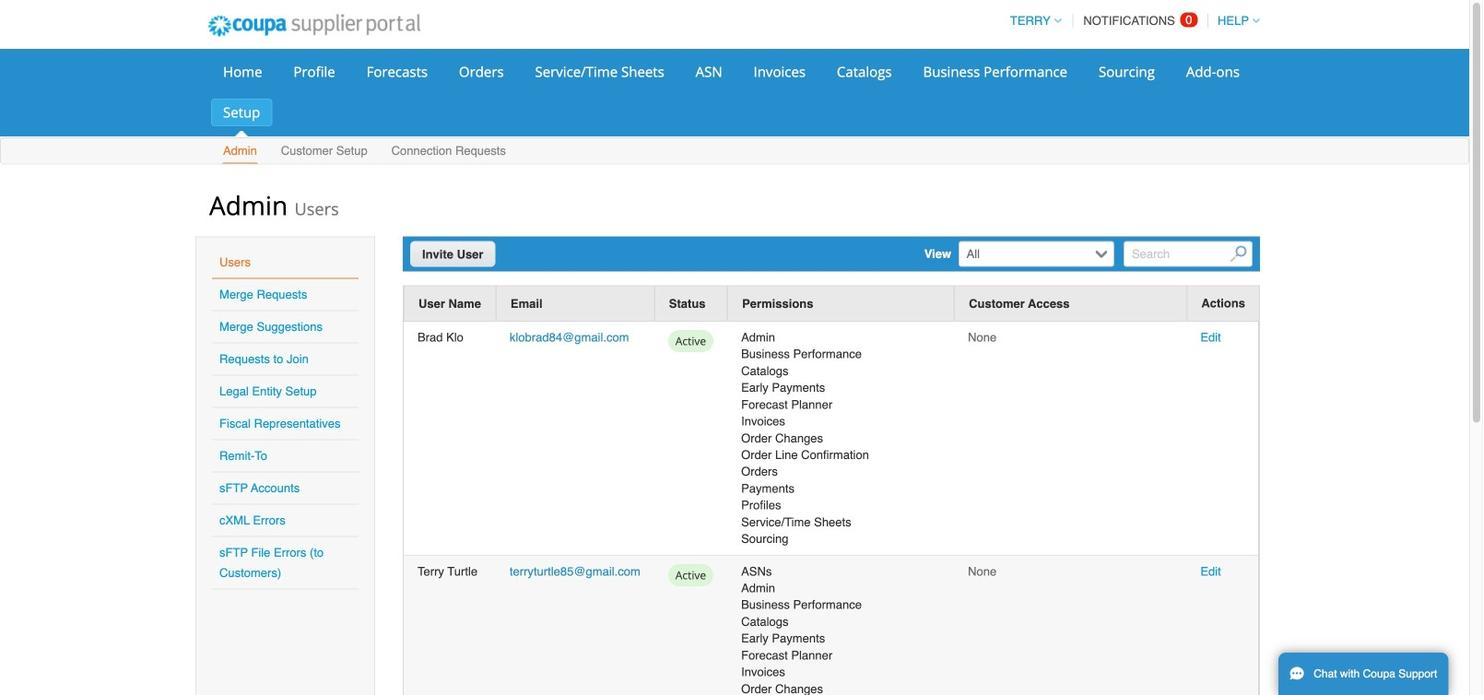 Task type: vqa. For each thing, say whether or not it's contained in the screenshot.
User Name ELEMENT
yes



Task type: describe. For each thing, give the bounding box(es) containing it.
Search text field
[[1124, 241, 1253, 267]]

permissions element
[[728, 286, 955, 322]]

customer access element
[[955, 286, 1187, 322]]

status element
[[655, 286, 728, 322]]



Task type: locate. For each thing, give the bounding box(es) containing it.
email element
[[496, 286, 655, 322]]

navigation
[[1002, 3, 1261, 39]]

coupa supplier portal image
[[195, 3, 433, 49]]

search image
[[1231, 246, 1247, 262]]

user name element
[[404, 286, 496, 322]]



